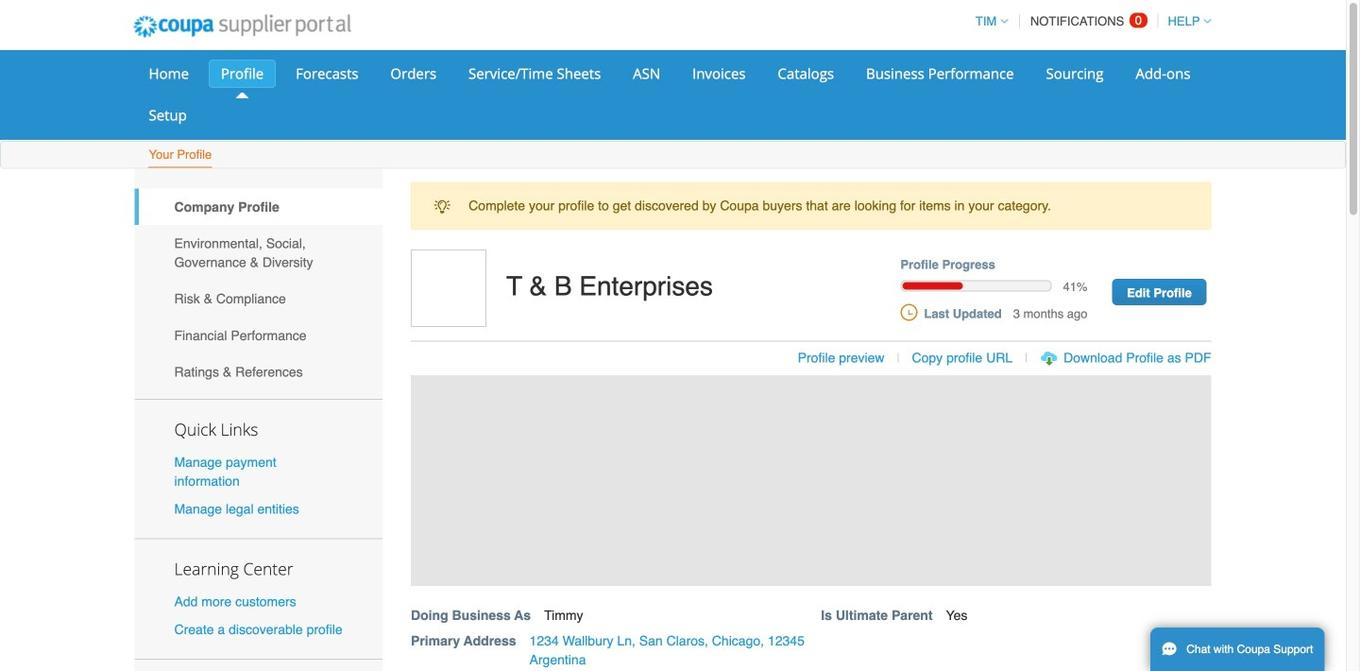 Task type: describe. For each thing, give the bounding box(es) containing it.
background image
[[411, 375, 1212, 586]]

coupa supplier portal image
[[121, 3, 364, 50]]

t & b enterprises image
[[411, 249, 487, 327]]



Task type: locate. For each thing, give the bounding box(es) containing it.
navigation
[[968, 3, 1212, 40]]

banner
[[405, 249, 1232, 671]]

alert
[[411, 182, 1212, 230]]



Task type: vqa. For each thing, say whether or not it's contained in the screenshot.
navigation on the right top
yes



